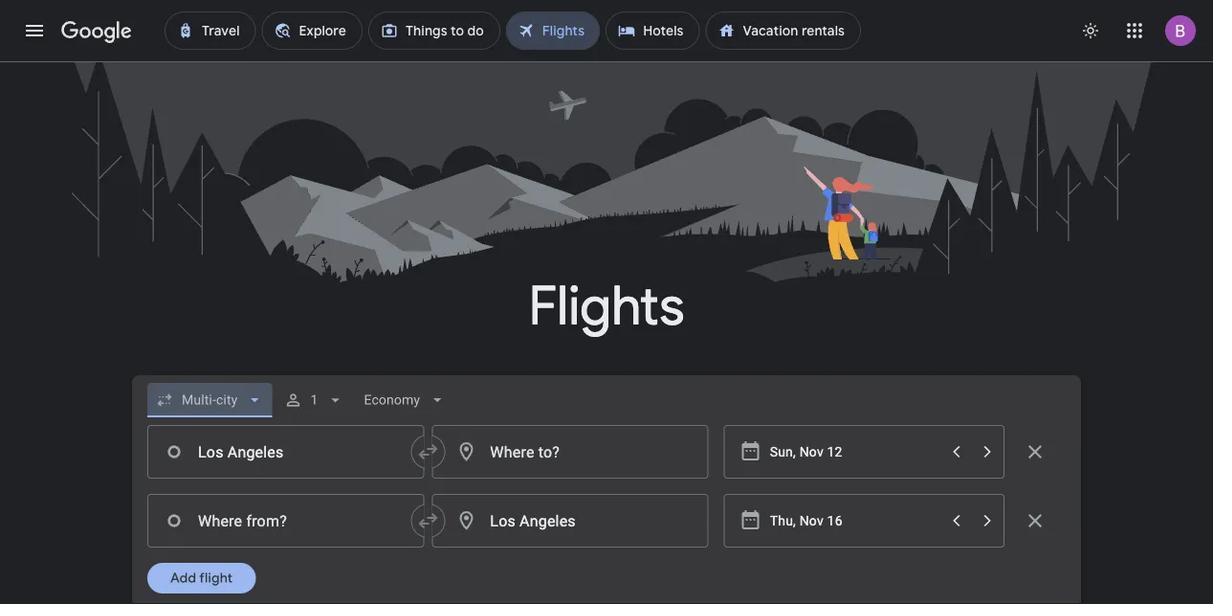 Task type: locate. For each thing, give the bounding box(es) containing it.
None text field
[[147, 425, 424, 479], [432, 494, 709, 548], [147, 425, 424, 479], [432, 494, 709, 548]]

None field
[[147, 383, 272, 417], [357, 383, 455, 417], [147, 383, 272, 417], [357, 383, 455, 417]]

Where to? text field
[[432, 425, 709, 479]]

1 button
[[276, 377, 353, 423]]

remove flight to los angeles on thu, nov 16 image
[[1024, 509, 1047, 532]]

Where from? text field
[[147, 494, 424, 548]]

remove flight from los angeles on sun, nov 12 image
[[1024, 440, 1047, 463]]

Departure text field
[[770, 495, 940, 547]]

Departure text field
[[770, 426, 940, 478]]

add flight
[[170, 570, 233, 587]]

Flight search field
[[117, 375, 1097, 604]]



Task type: vqa. For each thing, say whether or not it's contained in the screenshot.
Departure text field
yes



Task type: describe. For each thing, give the bounding box(es) containing it.
flights
[[529, 272, 685, 340]]

main menu image
[[23, 19, 46, 42]]

add
[[170, 570, 196, 587]]

flight
[[199, 570, 233, 587]]

add flight button
[[147, 563, 256, 594]]

change appearance image
[[1068, 8, 1114, 54]]

1
[[311, 392, 318, 408]]



